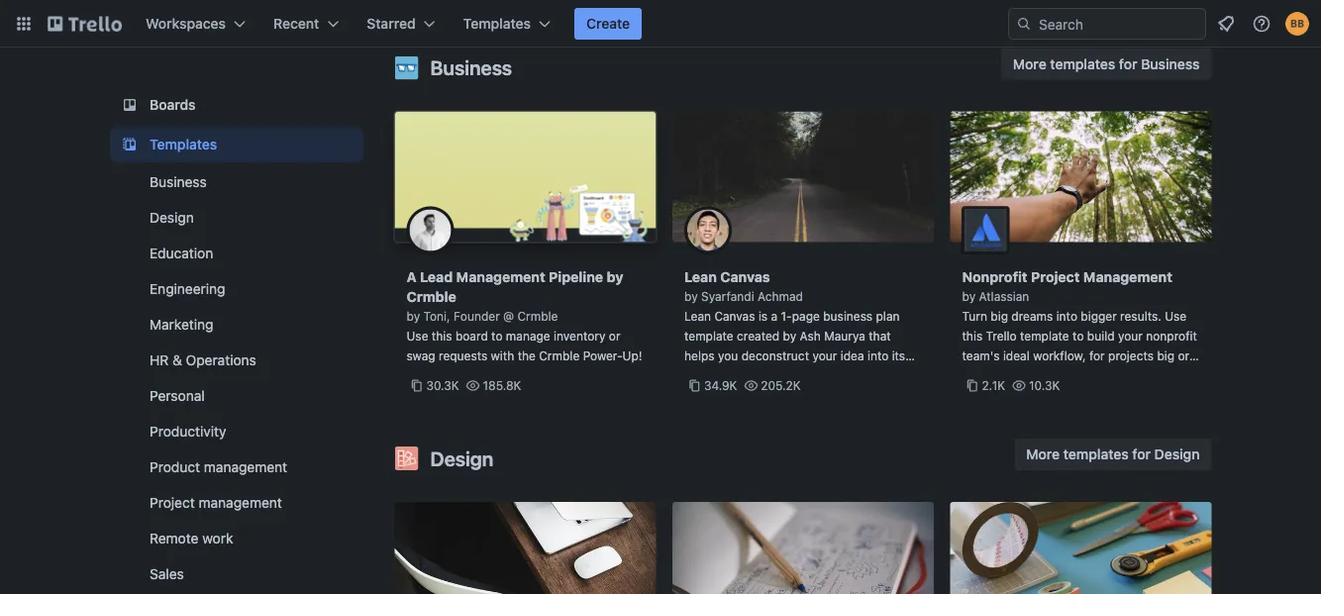 Task type: vqa. For each thing, say whether or not it's contained in the screenshot.
the 'board' image
yes



Task type: locate. For each thing, give the bounding box(es) containing it.
big
[[991, 310, 1008, 323], [1157, 349, 1175, 363]]

or up power-
[[609, 329, 621, 343]]

your
[[1118, 329, 1143, 343], [813, 349, 837, 363]]

project management link
[[109, 487, 363, 519]]

0 horizontal spatial into
[[868, 349, 889, 363]]

1 vertical spatial into
[[868, 349, 889, 363]]

search image
[[1016, 16, 1032, 32]]

1 vertical spatial big
[[1157, 349, 1175, 363]]

into
[[1057, 310, 1078, 323], [868, 349, 889, 363]]

design
[[149, 210, 193, 226], [1155, 446, 1200, 463], [430, 447, 494, 470]]

templates right starred dropdown button in the top of the page
[[463, 15, 531, 32]]

business icon image
[[395, 56, 419, 80]]

1 this from the left
[[432, 329, 452, 343]]

recent button
[[262, 8, 351, 40]]

0 horizontal spatial your
[[813, 349, 837, 363]]

this down toni,
[[432, 329, 452, 343]]

this for turn
[[962, 329, 983, 343]]

for down build at right
[[1090, 349, 1105, 363]]

0 horizontal spatial to
[[491, 329, 503, 343]]

canvas down syarfandi
[[715, 310, 755, 323]]

management
[[203, 459, 287, 475], [198, 495, 282, 511]]

1 to from the left
[[491, 329, 503, 343]]

1 vertical spatial canvas
[[715, 310, 755, 323]]

swag
[[407, 349, 436, 363]]

0 horizontal spatial project
[[149, 495, 194, 511]]

1 vertical spatial for
[[1090, 349, 1105, 363]]

templates for design
[[1064, 446, 1129, 463]]

business down templates "dropdown button"
[[430, 56, 512, 79]]

1 vertical spatial more
[[1027, 446, 1060, 463]]

0 vertical spatial management
[[203, 459, 287, 475]]

use inside nonprofit project management by atlassian turn big dreams into bigger results. use this trello template to build your nonprofit team's ideal workflow, for projects big or small.
[[1165, 310, 1187, 323]]

by down 1-
[[783, 329, 797, 343]]

recent
[[273, 15, 319, 32]]

or down the nonprofit
[[1178, 349, 1190, 363]]

1 horizontal spatial templates
[[463, 15, 531, 32]]

design icon image
[[395, 447, 419, 471]]

more for business
[[1013, 55, 1047, 72]]

0 vertical spatial lean
[[684, 268, 717, 285]]

crmble up manage
[[518, 310, 558, 323]]

management up @
[[456, 268, 545, 285]]

business up design link
[[149, 174, 206, 190]]

management up results.
[[1084, 268, 1173, 285]]

project management
[[149, 495, 282, 511]]

0 vertical spatial or
[[609, 329, 621, 343]]

1 horizontal spatial or
[[1178, 349, 1190, 363]]

management for project
[[1084, 268, 1173, 285]]

engineering
[[149, 281, 225, 297]]

big up trello
[[991, 310, 1008, 323]]

requests
[[439, 349, 488, 363]]

board image
[[117, 93, 141, 117]]

1 horizontal spatial your
[[1118, 329, 1143, 343]]

2 vertical spatial crmble
[[539, 349, 580, 363]]

assumptions.
[[707, 369, 782, 383]]

30.3k
[[426, 379, 459, 393]]

0 vertical spatial your
[[1118, 329, 1143, 343]]

canvas
[[720, 268, 770, 285], [715, 310, 755, 323]]

project inside nonprofit project management by atlassian turn big dreams into bigger results. use this trello template to build your nonprofit team's ideal workflow, for projects big or small.
[[1031, 268, 1080, 285]]

templates inside "dropdown button"
[[463, 15, 531, 32]]

design link
[[109, 202, 363, 234]]

1 vertical spatial templates
[[149, 136, 217, 153]]

workspaces
[[146, 15, 226, 32]]

to up with
[[491, 329, 503, 343]]

0 horizontal spatial management
[[456, 268, 545, 285]]

this down the 'turn'
[[962, 329, 983, 343]]

0 horizontal spatial template
[[684, 329, 734, 343]]

0 vertical spatial use
[[1165, 310, 1187, 323]]

0 vertical spatial big
[[991, 310, 1008, 323]]

syarfandi
[[701, 290, 754, 304]]

more templates for business button
[[1001, 48, 1212, 80]]

use for a lead management pipeline by crmble
[[407, 329, 428, 343]]

management down product management link
[[198, 495, 282, 511]]

create
[[586, 15, 630, 32]]

workspaces button
[[134, 8, 258, 40]]

2 this from the left
[[962, 329, 983, 343]]

a
[[407, 268, 417, 285]]

1 vertical spatial templates
[[1064, 446, 1129, 463]]

lean
[[684, 268, 717, 285], [684, 310, 711, 323]]

1 template from the left
[[684, 329, 734, 343]]

by right pipeline
[[607, 268, 624, 285]]

185.8k
[[483, 379, 522, 393]]

by left toni,
[[407, 310, 420, 323]]

management down productivity link
[[203, 459, 287, 475]]

use inside a lead management pipeline by crmble by toni, founder @ crmble use this board to manage inventory or swag requests with the crmble power-up!
[[407, 329, 428, 343]]

management for lead
[[456, 268, 545, 285]]

more templates for design button
[[1015, 439, 1212, 471]]

0 vertical spatial into
[[1057, 310, 1078, 323]]

crmble
[[407, 288, 457, 305], [518, 310, 558, 323], [539, 349, 580, 363]]

management inside nonprofit project management by atlassian turn big dreams into bigger results. use this trello template to build your nonprofit team's ideal workflow, for projects big or small.
[[1084, 268, 1173, 285]]

management inside "link"
[[198, 495, 282, 511]]

lean down syarfandi
[[684, 310, 711, 323]]

0 horizontal spatial use
[[407, 329, 428, 343]]

0 vertical spatial more
[[1013, 55, 1047, 72]]

crmble down lead
[[407, 288, 457, 305]]

1 horizontal spatial use
[[1165, 310, 1187, 323]]

1 horizontal spatial template
[[1020, 329, 1070, 343]]

your up 'projects'
[[1118, 329, 1143, 343]]

more down search image
[[1013, 55, 1047, 72]]

to inside a lead management pipeline by crmble by toni, founder @ crmble use this board to manage inventory or swag requests with the crmble power-up!
[[491, 329, 503, 343]]

project
[[1031, 268, 1080, 285], [149, 495, 194, 511]]

0 notifications image
[[1214, 12, 1238, 36]]

for down 'projects'
[[1133, 446, 1151, 463]]

for down search field
[[1119, 55, 1138, 72]]

0 vertical spatial for
[[1119, 55, 1138, 72]]

use up swag
[[407, 329, 428, 343]]

big down the nonprofit
[[1157, 349, 1175, 363]]

2 template from the left
[[1020, 329, 1070, 343]]

product management link
[[109, 452, 363, 483]]

to inside nonprofit project management by atlassian turn big dreams into bigger results. use this trello template to build your nonprofit team's ideal workflow, for projects big or small.
[[1073, 329, 1084, 343]]

@
[[503, 310, 514, 323]]

inventory
[[554, 329, 606, 343]]

build
[[1087, 329, 1115, 343]]

dreams
[[1012, 310, 1053, 323]]

by up the 'turn'
[[962, 290, 976, 304]]

open information menu image
[[1252, 14, 1272, 34]]

2 management from the left
[[1084, 268, 1173, 285]]

0 horizontal spatial this
[[432, 329, 452, 343]]

1 vertical spatial your
[[813, 349, 837, 363]]

to left build at right
[[1073, 329, 1084, 343]]

into inside lean canvas by syarfandi achmad lean canvas is a 1-page business plan template created by ash maurya that helps you deconstruct your idea into its key assumptions.
[[868, 349, 889, 363]]

0 vertical spatial templates
[[463, 15, 531, 32]]

0 horizontal spatial business
[[149, 174, 206, 190]]

2 vertical spatial for
[[1133, 446, 1151, 463]]

a
[[771, 310, 778, 323]]

created
[[737, 329, 780, 343]]

bigger
[[1081, 310, 1117, 323]]

template down dreams
[[1020, 329, 1070, 343]]

starred
[[367, 15, 416, 32]]

business inside button
[[1141, 55, 1200, 72]]

more down 10.3k
[[1027, 446, 1060, 463]]

template
[[684, 329, 734, 343], [1020, 329, 1070, 343]]

templates down boards
[[149, 136, 217, 153]]

or inside a lead management pipeline by crmble by toni, founder @ crmble use this board to manage inventory or swag requests with the crmble power-up!
[[609, 329, 621, 343]]

crmble down inventory
[[539, 349, 580, 363]]

your down the ash
[[813, 349, 837, 363]]

by inside nonprofit project management by atlassian turn big dreams into bigger results. use this trello template to build your nonprofit team's ideal workflow, for projects big or small.
[[962, 290, 976, 304]]

lean up syarfandi
[[684, 268, 717, 285]]

1 horizontal spatial business
[[430, 56, 512, 79]]

project up remote
[[149, 495, 194, 511]]

1 vertical spatial project
[[149, 495, 194, 511]]

0 horizontal spatial or
[[609, 329, 621, 343]]

1 horizontal spatial project
[[1031, 268, 1080, 285]]

0 vertical spatial templates
[[1050, 55, 1116, 72]]

templates for business
[[1050, 55, 1116, 72]]

1 horizontal spatial this
[[962, 329, 983, 343]]

templates
[[1050, 55, 1116, 72], [1064, 446, 1129, 463]]

canvas up syarfandi
[[720, 268, 770, 285]]

remote work link
[[109, 523, 363, 555]]

template inside lean canvas by syarfandi achmad lean canvas is a 1-page business plan template created by ash maurya that helps you deconstruct your idea into its key assumptions.
[[684, 329, 734, 343]]

business
[[1141, 55, 1200, 72], [430, 56, 512, 79], [149, 174, 206, 190]]

2 to from the left
[[1073, 329, 1084, 343]]

2 horizontal spatial business
[[1141, 55, 1200, 72]]

project up dreams
[[1031, 268, 1080, 285]]

1 vertical spatial management
[[198, 495, 282, 511]]

management inside a lead management pipeline by crmble by toni, founder @ crmble use this board to manage inventory or swag requests with the crmble power-up!
[[456, 268, 545, 285]]

use up the nonprofit
[[1165, 310, 1187, 323]]

1 vertical spatial use
[[407, 329, 428, 343]]

projects
[[1109, 349, 1154, 363]]

that
[[869, 329, 891, 343]]

nonprofit
[[962, 268, 1028, 285]]

this inside a lead management pipeline by crmble by toni, founder @ crmble use this board to manage inventory or swag requests with the crmble power-up!
[[432, 329, 452, 343]]

your inside lean canvas by syarfandi achmad lean canvas is a 1-page business plan template created by ash maurya that helps you deconstruct your idea into its key assumptions.
[[813, 349, 837, 363]]

template up helps at the right bottom of page
[[684, 329, 734, 343]]

templates
[[463, 15, 531, 32], [149, 136, 217, 153]]

by
[[607, 268, 624, 285], [684, 290, 698, 304], [962, 290, 976, 304], [407, 310, 420, 323], [783, 329, 797, 343]]

business down search field
[[1141, 55, 1200, 72]]

for for business
[[1119, 55, 1138, 72]]

this inside nonprofit project management by atlassian turn big dreams into bigger results. use this trello template to build your nonprofit team's ideal workflow, for projects big or small.
[[962, 329, 983, 343]]

or
[[609, 329, 621, 343], [1178, 349, 1190, 363]]

1 vertical spatial or
[[1178, 349, 1190, 363]]

a lead management pipeline by crmble by toni, founder @ crmble use this board to manage inventory or swag requests with the crmble power-up!
[[407, 268, 642, 363]]

business link
[[109, 166, 363, 198]]

template inside nonprofit project management by atlassian turn big dreams into bigger results. use this trello template to build your nonprofit team's ideal workflow, for projects big or small.
[[1020, 329, 1070, 343]]

1 vertical spatial lean
[[684, 310, 711, 323]]

by left syarfandi
[[684, 290, 698, 304]]

0 vertical spatial crmble
[[407, 288, 457, 305]]

template board image
[[117, 133, 141, 157]]

page
[[792, 310, 820, 323]]

productivity
[[149, 423, 226, 440]]

product
[[149, 459, 200, 475]]

the
[[518, 349, 536, 363]]

1 management from the left
[[456, 268, 545, 285]]

into left bigger
[[1057, 310, 1078, 323]]

use
[[1165, 310, 1187, 323], [407, 329, 428, 343]]

1 horizontal spatial management
[[1084, 268, 1173, 285]]

this
[[432, 329, 452, 343], [962, 329, 983, 343]]

0 vertical spatial project
[[1031, 268, 1080, 285]]

1 horizontal spatial to
[[1073, 329, 1084, 343]]

for
[[1119, 55, 1138, 72], [1090, 349, 1105, 363], [1133, 446, 1151, 463]]

into down that
[[868, 349, 889, 363]]

1 horizontal spatial into
[[1057, 310, 1078, 323]]

management
[[456, 268, 545, 285], [1084, 268, 1173, 285]]

2 horizontal spatial design
[[1155, 446, 1200, 463]]

hr & operations link
[[109, 345, 363, 376]]

board
[[456, 329, 488, 343]]



Task type: describe. For each thing, give the bounding box(es) containing it.
back to home image
[[48, 8, 122, 40]]

1 lean from the top
[[684, 268, 717, 285]]

results.
[[1120, 310, 1162, 323]]

boards link
[[109, 87, 363, 123]]

trello
[[986, 329, 1017, 343]]

pipeline
[[549, 268, 603, 285]]

idea
[[841, 349, 864, 363]]

205.2k
[[761, 379, 801, 393]]

operations
[[185, 352, 256, 368]]

design inside button
[[1155, 446, 1200, 463]]

key
[[684, 369, 704, 383]]

marketing link
[[109, 309, 363, 341]]

education
[[149, 245, 213, 262]]

lean canvas by syarfandi achmad lean canvas is a 1-page business plan template created by ash maurya that helps you deconstruct your idea into its key assumptions.
[[684, 268, 906, 383]]

primary element
[[0, 0, 1321, 48]]

bob builder (bobbuilder40) image
[[1286, 12, 1310, 36]]

2.1k
[[982, 379, 1006, 393]]

more templates for business
[[1013, 55, 1200, 72]]

&
[[172, 352, 182, 368]]

more templates for design
[[1027, 446, 1200, 463]]

education link
[[109, 238, 363, 269]]

personal
[[149, 388, 204, 404]]

for inside nonprofit project management by atlassian turn big dreams into bigger results. use this trello template to build your nonprofit team's ideal workflow, for projects big or small.
[[1090, 349, 1105, 363]]

remote
[[149, 530, 198, 547]]

1 horizontal spatial design
[[430, 447, 494, 470]]

toni,
[[423, 310, 450, 323]]

sales link
[[109, 559, 363, 590]]

personal link
[[109, 380, 363, 412]]

boards
[[149, 97, 195, 113]]

with
[[491, 349, 514, 363]]

10.3k
[[1029, 379, 1060, 393]]

business
[[823, 310, 873, 323]]

engineering link
[[109, 273, 363, 305]]

lead
[[420, 268, 453, 285]]

deconstruct
[[742, 349, 809, 363]]

1-
[[781, 310, 792, 323]]

workflow,
[[1033, 349, 1086, 363]]

sales
[[149, 566, 184, 582]]

34.9k
[[704, 379, 737, 393]]

work
[[202, 530, 233, 547]]

project inside "link"
[[149, 495, 194, 511]]

hr
[[149, 352, 168, 368]]

management for product management
[[203, 459, 287, 475]]

small.
[[962, 369, 995, 383]]

power-
[[583, 349, 623, 363]]

into inside nonprofit project management by atlassian turn big dreams into bigger results. use this trello template to build your nonprofit team's ideal workflow, for projects big or small.
[[1057, 310, 1078, 323]]

management for project management
[[198, 495, 282, 511]]

0 vertical spatial canvas
[[720, 268, 770, 285]]

atlassian
[[979, 290, 1030, 304]]

achmad
[[758, 290, 803, 304]]

for for design
[[1133, 446, 1151, 463]]

Search field
[[1032, 9, 1206, 39]]

founder
[[454, 310, 500, 323]]

starred button
[[355, 8, 447, 40]]

hr & operations
[[149, 352, 256, 368]]

team's
[[962, 349, 1000, 363]]

maurya
[[824, 329, 866, 343]]

templates button
[[451, 8, 563, 40]]

1 vertical spatial crmble
[[518, 310, 558, 323]]

or inside nonprofit project management by atlassian turn big dreams into bigger results. use this trello template to build your nonprofit team's ideal workflow, for projects big or small.
[[1178, 349, 1190, 363]]

2 lean from the top
[[684, 310, 711, 323]]

nonprofit
[[1146, 329, 1197, 343]]

you
[[718, 349, 738, 363]]

ash
[[800, 329, 821, 343]]

syarfandi achmad image
[[684, 207, 732, 254]]

atlassian image
[[962, 207, 1010, 254]]

more for design
[[1027, 446, 1060, 463]]

templates link
[[109, 127, 363, 162]]

your inside nonprofit project management by atlassian turn big dreams into bigger results. use this trello template to build your nonprofit team's ideal workflow, for projects big or small.
[[1118, 329, 1143, 343]]

productivity link
[[109, 416, 363, 448]]

ideal
[[1003, 349, 1030, 363]]

its
[[892, 349, 906, 363]]

manage
[[506, 329, 550, 343]]

helps
[[684, 349, 715, 363]]

create button
[[575, 8, 642, 40]]

turn
[[962, 310, 988, 323]]

business inside 'link'
[[149, 174, 206, 190]]

marketing
[[149, 316, 213, 333]]

up!
[[623, 349, 642, 363]]

is
[[759, 310, 768, 323]]

0 horizontal spatial design
[[149, 210, 193, 226]]

nonprofit project management by atlassian turn big dreams into bigger results. use this trello template to build your nonprofit team's ideal workflow, for projects big or small.
[[962, 268, 1197, 383]]

toni, founder @ crmble image
[[407, 207, 454, 254]]

product management
[[149, 459, 287, 475]]

this for crmble
[[432, 329, 452, 343]]

remote work
[[149, 530, 233, 547]]

0 horizontal spatial templates
[[149, 136, 217, 153]]

1 horizontal spatial big
[[1157, 349, 1175, 363]]

use for nonprofit project management
[[1165, 310, 1187, 323]]

plan
[[876, 310, 900, 323]]

0 horizontal spatial big
[[991, 310, 1008, 323]]



